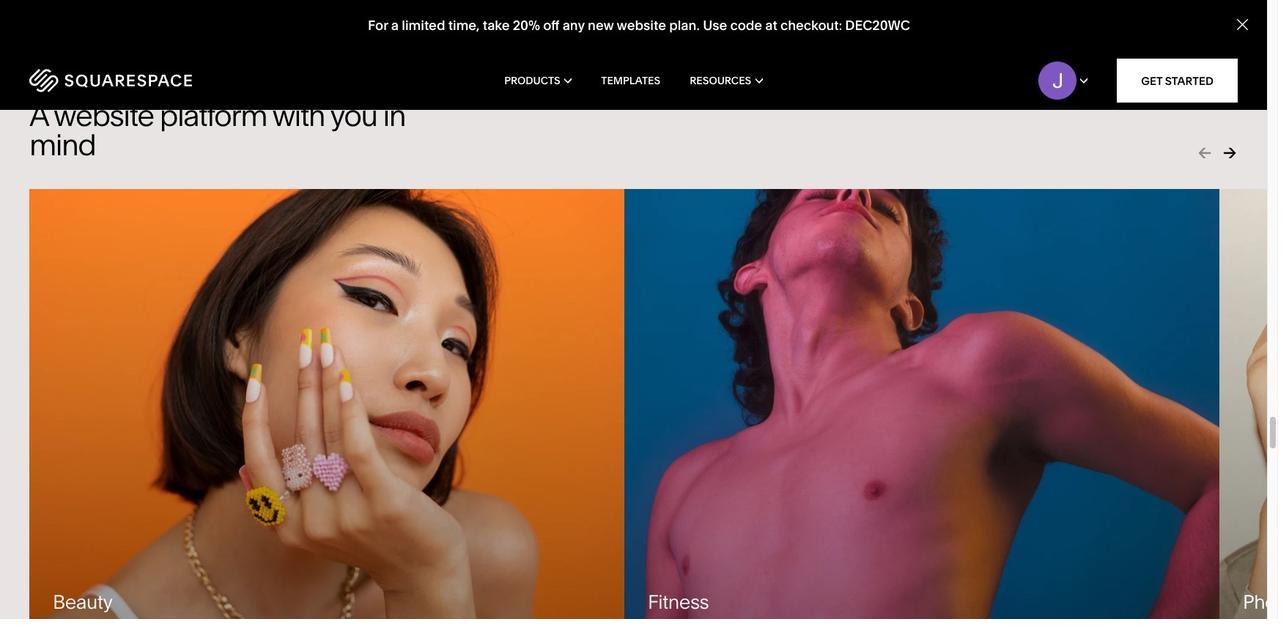Task type: vqa. For each thing, say whether or not it's contained in the screenshot.
topmost page
no



Task type: locate. For each thing, give the bounding box(es) containing it.
→
[[1224, 143, 1237, 163]]

take
[[483, 17, 510, 34]]

off
[[543, 17, 560, 34]]

resources
[[690, 74, 752, 87]]

any
[[563, 17, 585, 34]]

website down squarespace logo
[[53, 98, 154, 133]]

platform
[[160, 98, 267, 133]]

1 vertical spatial website
[[53, 98, 154, 133]]

use
[[703, 17, 727, 34]]

a shirtless person doing yoga with closed eyes, bathed in pinkish light against a blue background. image
[[625, 189, 1220, 619]]

dec20wc
[[845, 17, 910, 34]]

a
[[391, 17, 399, 34]]

1 horizontal spatial website
[[617, 17, 666, 34]]

code
[[730, 17, 762, 34]]

0 vertical spatial website
[[617, 17, 666, 34]]

website
[[617, 17, 666, 34], [53, 98, 154, 133]]

website right new at the top of the page
[[617, 17, 666, 34]]

limited
[[402, 17, 445, 34]]

fitness
[[648, 591, 709, 614]]

mind
[[29, 127, 95, 163]]

resources button
[[690, 51, 763, 110]]

a website platform with you in mind
[[29, 98, 405, 163]]

with
[[272, 98, 325, 133]]

beauty link
[[14, 178, 639, 619]]

0 horizontal spatial website
[[53, 98, 154, 133]]

20%
[[513, 17, 540, 34]]

started
[[1165, 74, 1214, 88]]

products
[[505, 74, 561, 87]]

for a limited time, take 20% off any new website plan. use code at checkout: dec20wc
[[368, 17, 910, 34]]



Task type: describe. For each thing, give the bounding box(es) containing it.
templates link
[[601, 51, 661, 110]]

phot
[[1243, 591, 1279, 614]]

fitness link
[[625, 189, 1220, 619]]

you
[[330, 98, 377, 133]]

for
[[368, 17, 388, 34]]

get started
[[1142, 74, 1214, 88]]

plan.
[[669, 17, 700, 34]]

new
[[588, 17, 614, 34]]

squarespace logo image
[[29, 69, 192, 92]]

at
[[766, 17, 778, 34]]

in
[[383, 98, 405, 133]]

time,
[[448, 17, 480, 34]]

← button
[[1197, 143, 1213, 163]]

a
[[29, 98, 48, 133]]

checkout:
[[781, 17, 842, 34]]

website inside a website platform with you in mind
[[53, 98, 154, 133]]

phot link
[[1220, 189, 1279, 619]]

products button
[[505, 51, 572, 110]]

←
[[1199, 143, 1212, 163]]

beauty
[[53, 591, 112, 614]]

a woman with brown hair using an old camera in front of a grey wall, wearing an olive shirt. image
[[1220, 189, 1279, 619]]

templates
[[601, 74, 661, 87]]

get
[[1142, 74, 1163, 88]]

→ button
[[1222, 143, 1238, 163]]

squarespace logo link
[[29, 69, 271, 92]]

get started link
[[1117, 59, 1238, 103]]

a woman with dark hair and unique jewelry in front of an orange background. image
[[14, 178, 639, 619]]



